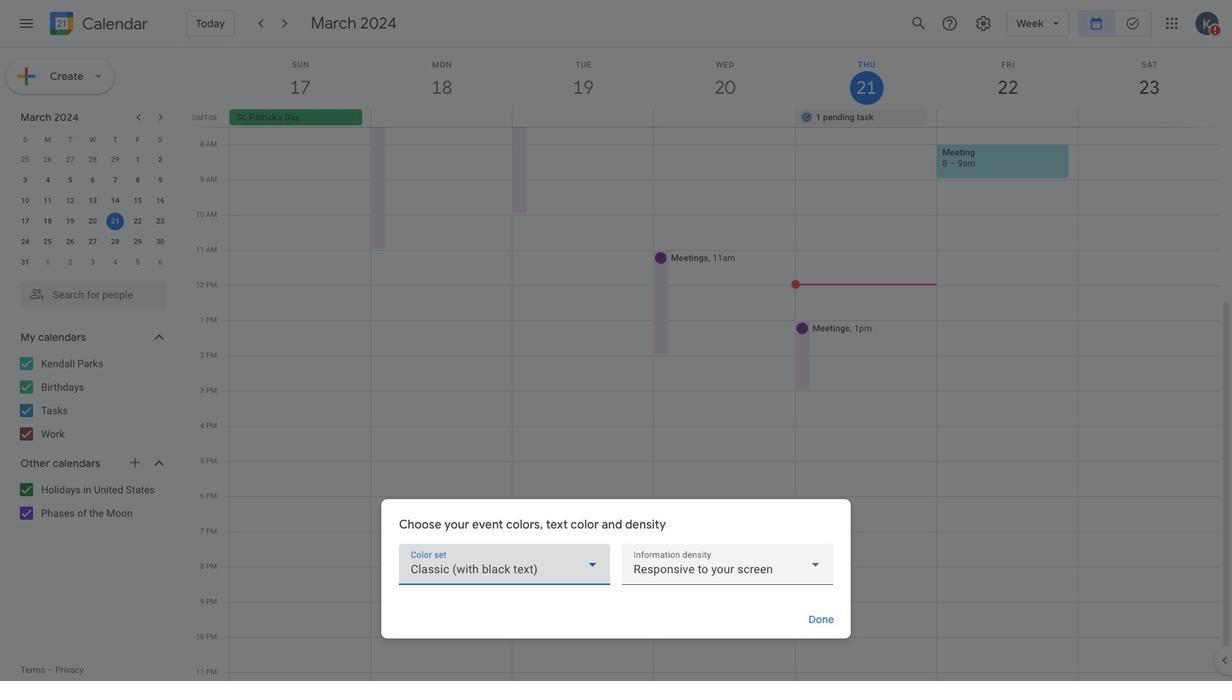 Task type: describe. For each thing, give the bounding box(es) containing it.
february 25 element
[[16, 151, 34, 169]]

11 element
[[39, 192, 57, 210]]

17 element
[[16, 213, 34, 230]]

12 element
[[61, 192, 79, 210]]

23 element
[[152, 213, 169, 230]]

25 element
[[39, 233, 57, 251]]

other calendars list
[[3, 478, 182, 525]]

2 element
[[152, 151, 169, 169]]

19 element
[[61, 213, 79, 230]]

24 element
[[16, 233, 34, 251]]

calendar element
[[47, 9, 148, 41]]

cell inside march 2024 grid
[[104, 211, 127, 232]]

31 element
[[16, 254, 34, 271]]

main drawer image
[[18, 15, 35, 32]]

april 2 element
[[61, 254, 79, 271]]

10 element
[[16, 192, 34, 210]]

20 element
[[84, 213, 102, 230]]

february 28 element
[[84, 151, 102, 169]]

february 26 element
[[39, 151, 57, 169]]

13 element
[[84, 192, 102, 210]]

3 element
[[16, 172, 34, 189]]

february 29 element
[[106, 151, 124, 169]]

16 element
[[152, 192, 169, 210]]



Task type: locate. For each thing, give the bounding box(es) containing it.
None search field
[[0, 276, 182, 308]]

grid
[[188, 48, 1232, 681]]

4 element
[[39, 172, 57, 189]]

15 element
[[129, 192, 147, 210]]

april 1 element
[[39, 254, 57, 271]]

my calendars list
[[3, 352, 182, 446]]

29 element
[[129, 233, 147, 251]]

8 element
[[129, 172, 147, 189]]

1 element
[[129, 151, 147, 169]]

18 element
[[39, 213, 57, 230]]

heading inside calendar element
[[79, 15, 148, 33]]

5 element
[[61, 172, 79, 189]]

28 element
[[106, 233, 124, 251]]

26 element
[[61, 233, 79, 251]]

april 6 element
[[152, 254, 169, 271]]

row group
[[14, 150, 172, 273]]

27 element
[[84, 233, 102, 251]]

30 element
[[152, 233, 169, 251]]

cell
[[371, 109, 512, 127], [512, 109, 654, 127], [654, 109, 795, 127], [937, 109, 1078, 127], [1078, 109, 1220, 127], [104, 211, 127, 232]]

april 4 element
[[106, 254, 124, 271]]

april 5 element
[[129, 254, 147, 271]]

22 element
[[129, 213, 147, 230]]

row
[[223, 109, 1232, 127], [14, 129, 172, 150], [14, 150, 172, 170], [14, 170, 172, 191], [14, 191, 172, 211], [14, 211, 172, 232], [14, 232, 172, 252], [14, 252, 172, 273]]

dialog
[[381, 499, 851, 639]]

7 element
[[106, 172, 124, 189]]

heading
[[79, 15, 148, 33]]

None field
[[399, 544, 610, 585], [622, 544, 833, 585], [399, 544, 610, 585], [622, 544, 833, 585]]

february 27 element
[[61, 151, 79, 169]]

6 element
[[84, 172, 102, 189]]

april 3 element
[[84, 254, 102, 271]]

9 element
[[152, 172, 169, 189]]

21, today element
[[106, 213, 124, 230]]

march 2024 grid
[[14, 129, 172, 273]]

14 element
[[106, 192, 124, 210]]



Task type: vqa. For each thing, say whether or not it's contained in the screenshot.
7
no



